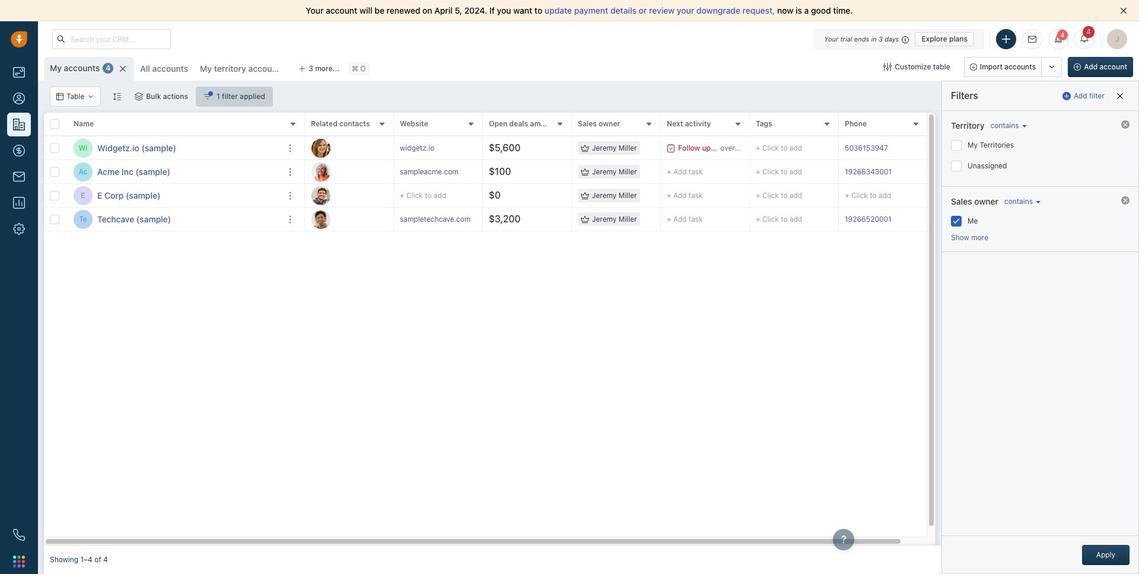 Task type: describe. For each thing, give the bounding box(es) containing it.
j image
[[312, 186, 331, 205]]

2 row group from the left
[[305, 136, 952, 231]]

1 row group from the left
[[44, 136, 305, 231]]

j image
[[312, 139, 331, 158]]

l image
[[312, 162, 331, 181]]

send email image
[[1028, 35, 1037, 43]]

style_myh0__igzzd8unmi image
[[113, 92, 121, 101]]

Search your CRM... text field
[[52, 29, 171, 49]]

close image
[[1120, 7, 1127, 14]]



Task type: locate. For each thing, give the bounding box(es) containing it.
phone image
[[13, 529, 25, 541]]

phone element
[[7, 523, 31, 547]]

press space to select this row. row
[[44, 136, 305, 160], [305, 136, 952, 160], [44, 160, 305, 184], [305, 160, 952, 184], [44, 184, 305, 208], [305, 184, 952, 208], [44, 208, 305, 231], [305, 208, 952, 231]]

container_wx8msf4aqz5i3rn1 image
[[203, 93, 212, 101], [56, 93, 63, 100], [581, 144, 589, 152], [667, 144, 675, 152]]

grid
[[44, 113, 952, 546]]

row
[[44, 113, 305, 136]]

container_wx8msf4aqz5i3rn1 image
[[884, 63, 892, 71], [135, 93, 143, 101], [87, 93, 95, 100], [581, 168, 589, 176], [581, 191, 589, 200], [581, 215, 589, 223]]

freshworks switcher image
[[13, 556, 25, 568]]

row group
[[44, 136, 305, 231], [305, 136, 952, 231]]

column header
[[68, 113, 305, 136]]

group
[[964, 57, 1062, 77]]

s image
[[312, 210, 331, 229]]



